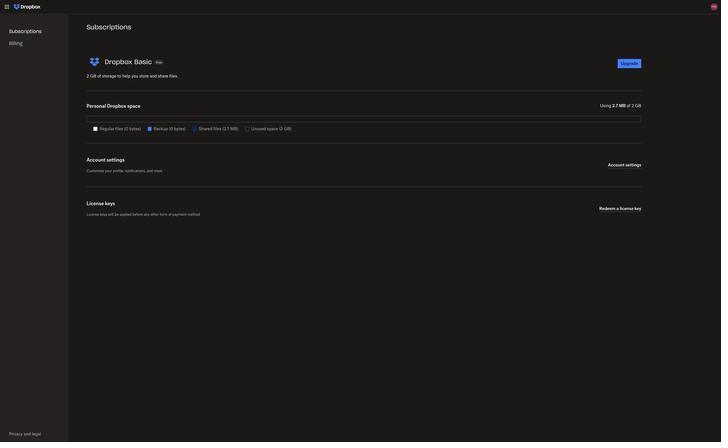 Task type: describe. For each thing, give the bounding box(es) containing it.
using 2.7 mb of 2 gb
[[601, 103, 642, 108]]

backup
[[154, 126, 168, 131]]

account settings button
[[609, 162, 642, 168]]

free
[[156, 61, 162, 64]]

keys for license keys will be applied before any other form of payment method
[[100, 212, 107, 217]]

1 horizontal spatial account settings
[[609, 162, 642, 167]]

share
[[158, 74, 168, 78]]

2 horizontal spatial of
[[627, 103, 631, 108]]

regular
[[100, 126, 114, 131]]

1 horizontal spatial subscriptions
[[87, 23, 131, 31]]

upgrade
[[622, 61, 638, 66]]

0 horizontal spatial account settings
[[87, 157, 125, 163]]

2.7
[[613, 103, 619, 108]]

payment
[[173, 212, 187, 217]]

0 horizontal spatial account
[[87, 157, 106, 163]]

files for (0
[[115, 126, 123, 131]]

you
[[132, 74, 138, 78]]

2 gb of storage to help you store and share files.
[[87, 74, 178, 78]]

0 vertical spatial dropbox
[[105, 58, 132, 66]]

be
[[115, 212, 119, 217]]

basic
[[134, 58, 152, 66]]

privacy and legal
[[9, 432, 41, 436]]

a
[[617, 206, 619, 211]]

0 vertical spatial 2
[[87, 74, 89, 78]]

privacy
[[9, 432, 23, 436]]

account inside button
[[609, 162, 625, 167]]

legal
[[32, 432, 41, 436]]

customize
[[87, 169, 104, 173]]

mb)
[[230, 126, 238, 131]]

1 bytes) from the left
[[129, 126, 141, 131]]

any
[[144, 212, 150, 217]]

0 vertical spatial of
[[97, 74, 101, 78]]

storage
[[102, 74, 116, 78]]

1 horizontal spatial space
[[267, 126, 278, 131]]

files for (2.7
[[214, 126, 221, 131]]

redeem a license key button
[[600, 205, 642, 212]]

key
[[635, 206, 642, 211]]

backup (0 bytes)
[[154, 126, 186, 131]]

1 vertical spatial and
[[147, 169, 153, 173]]

upgrade button
[[618, 59, 642, 68]]

help
[[122, 74, 130, 78]]

mw
[[712, 5, 717, 9]]

privacy and legal link
[[9, 432, 41, 436]]

0 horizontal spatial subscriptions
[[9, 29, 42, 34]]

files.
[[169, 74, 178, 78]]

1 horizontal spatial 2
[[632, 103, 635, 108]]

shared
[[199, 126, 213, 131]]

mb
[[620, 103, 626, 108]]

form
[[160, 212, 168, 217]]

using
[[601, 103, 612, 108]]

customize your profile, notifications, and more.
[[87, 169, 163, 173]]

settings inside account settings button
[[626, 162, 642, 167]]

license keys
[[87, 201, 115, 206]]

personal
[[87, 103, 106, 109]]

license
[[620, 206, 634, 211]]

method
[[188, 212, 200, 217]]

will
[[108, 212, 114, 217]]



Task type: locate. For each thing, give the bounding box(es) containing it.
0 vertical spatial gb
[[90, 74, 96, 78]]

1 vertical spatial dropbox
[[107, 103, 126, 109]]

more.
[[154, 169, 163, 173]]

space up regular files (0 bytes)
[[127, 103, 141, 109]]

personal dropbox space
[[87, 103, 141, 109]]

account
[[87, 157, 106, 163], [609, 162, 625, 167]]

and left more.
[[147, 169, 153, 173]]

1 vertical spatial keys
[[100, 212, 107, 217]]

of right form
[[169, 212, 172, 217]]

keys left will
[[100, 212, 107, 217]]

1 vertical spatial 2
[[632, 103, 635, 108]]

0 horizontal spatial bytes)
[[129, 126, 141, 131]]

billing
[[9, 40, 23, 46]]

0 vertical spatial and
[[150, 74, 157, 78]]

and
[[150, 74, 157, 78], [147, 169, 153, 173], [24, 432, 31, 436]]

to
[[117, 74, 121, 78]]

0 horizontal spatial files
[[115, 126, 123, 131]]

1 files from the left
[[115, 126, 123, 131]]

license keys will be applied before any other form of payment method
[[87, 212, 200, 217]]

1 vertical spatial license
[[87, 212, 99, 217]]

files
[[115, 126, 123, 131], [214, 126, 221, 131]]

2 license from the top
[[87, 212, 99, 217]]

2
[[87, 74, 89, 78], [632, 103, 635, 108]]

store
[[139, 74, 149, 78]]

0 horizontal spatial gb
[[90, 74, 96, 78]]

bytes) left backup in the top left of the page
[[129, 126, 141, 131]]

(0 right regular
[[124, 126, 128, 131]]

license for license keys
[[87, 201, 104, 206]]

account settings
[[87, 157, 125, 163], [609, 162, 642, 167]]

license for license keys will be applied before any other form of payment method
[[87, 212, 99, 217]]

redeem
[[600, 206, 616, 211]]

0 vertical spatial space
[[127, 103, 141, 109]]

of
[[97, 74, 101, 78], [627, 103, 631, 108], [169, 212, 172, 217]]

gb)
[[284, 126, 292, 131]]

(2
[[279, 126, 283, 131]]

1 horizontal spatial gb
[[636, 103, 642, 108]]

2 right "mb"
[[632, 103, 635, 108]]

subscriptions link
[[9, 29, 42, 34]]

0 horizontal spatial space
[[127, 103, 141, 109]]

1 vertical spatial gb
[[636, 103, 642, 108]]

1 horizontal spatial account
[[609, 162, 625, 167]]

of right "mb"
[[627, 103, 631, 108]]

0 horizontal spatial 2
[[87, 74, 89, 78]]

gb right "mb"
[[636, 103, 642, 108]]

gb left storage
[[90, 74, 96, 78]]

2 bytes) from the left
[[174, 126, 186, 131]]

dropbox logo image
[[11, 2, 42, 11]]

1 vertical spatial of
[[627, 103, 631, 108]]

(2.7
[[223, 126, 229, 131]]

billing link
[[9, 40, 23, 46]]

and right the store
[[150, 74, 157, 78]]

2 (0 from the left
[[169, 126, 173, 131]]

0 horizontal spatial settings
[[107, 157, 125, 163]]

subscriptions
[[87, 23, 131, 31], [9, 29, 42, 34]]

1 horizontal spatial bytes)
[[174, 126, 186, 131]]

1 horizontal spatial (0
[[169, 126, 173, 131]]

1 horizontal spatial of
[[169, 212, 172, 217]]

(0
[[124, 126, 128, 131], [169, 126, 173, 131]]

mw button
[[710, 2, 719, 11]]

unused
[[252, 126, 266, 131]]

regular files (0 bytes)
[[100, 126, 141, 131]]

profile,
[[113, 169, 124, 173]]

1 license from the top
[[87, 201, 104, 206]]

license
[[87, 201, 104, 206], [87, 212, 99, 217]]

2 vertical spatial and
[[24, 432, 31, 436]]

2 vertical spatial of
[[169, 212, 172, 217]]

keys up will
[[105, 201, 115, 206]]

files left (2.7
[[214, 126, 221, 131]]

unused space (2 gb)
[[252, 126, 292, 131]]

notifications,
[[125, 169, 146, 173]]

2 left storage
[[87, 74, 89, 78]]

space
[[127, 103, 141, 109], [267, 126, 278, 131]]

keys for license keys
[[105, 201, 115, 206]]

settings
[[107, 157, 125, 163], [626, 162, 642, 167]]

your
[[105, 169, 112, 173]]

bytes)
[[129, 126, 141, 131], [174, 126, 186, 131]]

applied
[[120, 212, 132, 217]]

1 horizontal spatial settings
[[626, 162, 642, 167]]

before
[[133, 212, 143, 217]]

0 vertical spatial keys
[[105, 201, 115, 206]]

0 horizontal spatial of
[[97, 74, 101, 78]]

gb
[[90, 74, 96, 78], [636, 103, 642, 108]]

bytes) right backup in the top left of the page
[[174, 126, 186, 131]]

0 vertical spatial license
[[87, 201, 104, 206]]

dropbox
[[105, 58, 132, 66], [107, 103, 126, 109]]

of left storage
[[97, 74, 101, 78]]

shared files (2.7 mb)
[[199, 126, 238, 131]]

space left (2
[[267, 126, 278, 131]]

keys
[[105, 201, 115, 206], [100, 212, 107, 217]]

(0 right backup in the top left of the page
[[169, 126, 173, 131]]

and left legal
[[24, 432, 31, 436]]

1 (0 from the left
[[124, 126, 128, 131]]

redeem a license key
[[600, 206, 642, 211]]

1 vertical spatial space
[[267, 126, 278, 131]]

2 files from the left
[[214, 126, 221, 131]]

1 horizontal spatial files
[[214, 126, 221, 131]]

other
[[151, 212, 159, 217]]

dropbox up to on the top of page
[[105, 58, 132, 66]]

dropbox right personal
[[107, 103, 126, 109]]

dropbox basic
[[105, 58, 152, 66]]

files right regular
[[115, 126, 123, 131]]

0 horizontal spatial (0
[[124, 126, 128, 131]]



Task type: vqa. For each thing, say whether or not it's contained in the screenshot.
Quota Usage Icon
no



